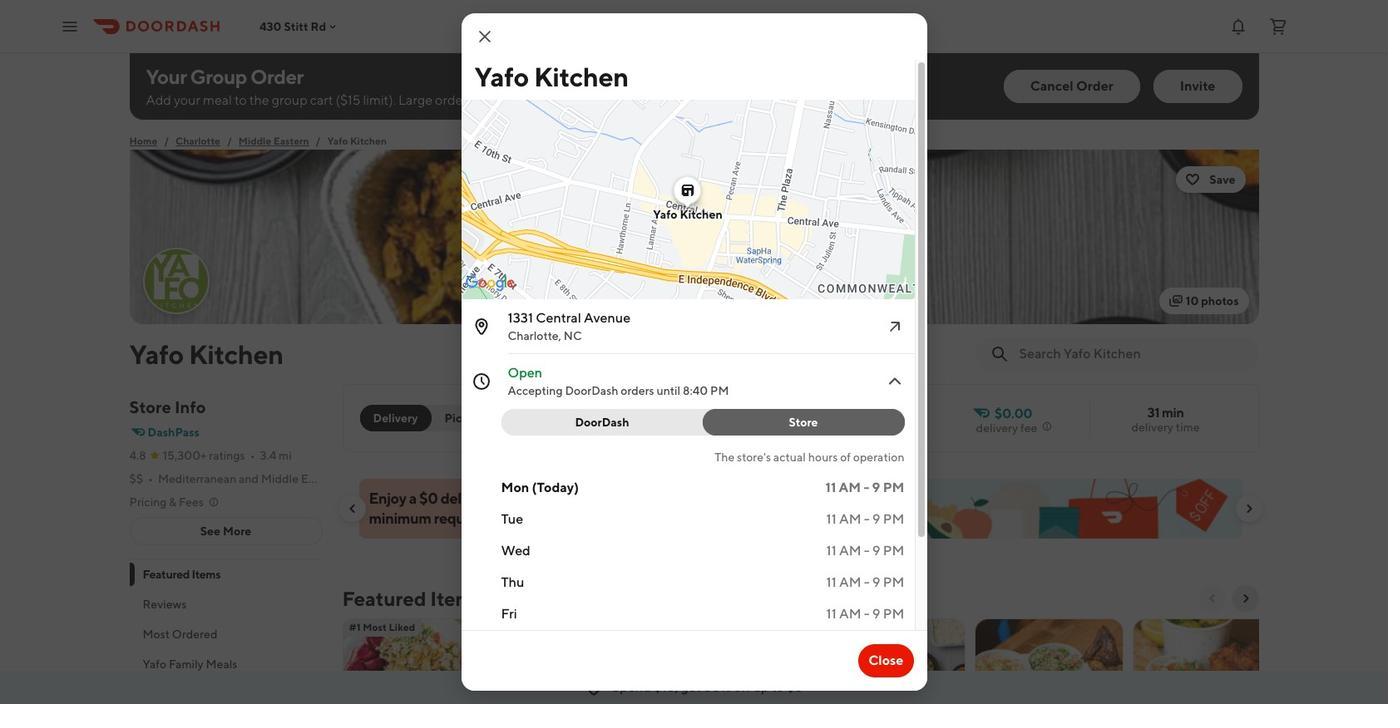 Task type: vqa. For each thing, say whether or not it's contained in the screenshot.
the leftmost C
no



Task type: locate. For each thing, give the bounding box(es) containing it.
operation
[[853, 451, 905, 464]]

9 for thu
[[873, 575, 881, 591]]

1 vertical spatial eastern
[[301, 473, 341, 486]]

0 horizontal spatial most
[[143, 628, 170, 641]]

1 horizontal spatial orders
[[621, 384, 655, 398]]

doordash inside open accepting doordash orders until 8:40 pm
[[565, 384, 619, 398]]

1 vertical spatial fee
[[496, 490, 517, 508]]

0 vertical spatial eastern
[[273, 135, 309, 147]]

items inside heading
[[430, 587, 482, 611]]

previous button of carousel image left next button of carousel icon
[[1206, 592, 1219, 606]]

store up dashpass
[[129, 398, 171, 417]]

store inside store "button"
[[789, 416, 818, 429]]

off
[[734, 680, 751, 696]]

3 - from the top
[[864, 543, 870, 559]]

to right up
[[772, 680, 784, 696]]

30%
[[704, 680, 731, 696]]

2 horizontal spatial to
[[772, 680, 784, 696]]

limit).
[[363, 92, 396, 108]]

"byo" bowl family meal (feeds 4-6) image
[[817, 619, 965, 705]]

am for thu
[[839, 575, 862, 591]]

am for tue
[[839, 512, 862, 527]]

to left the
[[235, 92, 247, 108]]

next button of carousel image
[[1239, 592, 1253, 606]]

to for your
[[235, 92, 247, 108]]

pricing & fees
[[129, 496, 204, 509]]

9 for tue
[[873, 512, 881, 527]]

0 horizontal spatial delivery
[[441, 490, 493, 508]]

home
[[129, 135, 157, 147]]

1 9 from the top
[[872, 480, 881, 496]]

pm
[[710, 384, 729, 398], [883, 480, 905, 496], [883, 512, 905, 527], [883, 543, 905, 559], [883, 575, 905, 591], [883, 607, 905, 622]]

see more
[[200, 525, 252, 538]]

store up the store's actual hours of operation
[[789, 416, 818, 429]]

1 vertical spatial featured items
[[342, 587, 482, 611]]

featured items up reviews
[[143, 568, 221, 582]]

required.
[[434, 510, 494, 527]]

0 vertical spatial middle
[[239, 135, 271, 147]]

notification bell image
[[1229, 16, 1249, 36]]

yafo family meals button
[[129, 650, 322, 680]]

11 for thu
[[827, 575, 837, 591]]

3 9 from the top
[[873, 543, 881, 559]]

"byo" bowl family meal (feeds 10-12) image
[[659, 619, 807, 705]]

yafo family meal (feeds 3-4) image
[[501, 619, 649, 705]]

430 stitt rd button
[[260, 20, 340, 33]]

rd
[[311, 20, 326, 33]]

delivery
[[373, 412, 418, 425]]

fees
[[179, 496, 204, 509]]

avenue
[[584, 310, 631, 326]]

- for fri
[[864, 607, 870, 622]]

0 items, open order cart image
[[1269, 16, 1289, 36]]

delivery fee
[[976, 422, 1038, 435]]

pricing & fees button
[[129, 494, 220, 511]]

middle down 3.4 mi
[[261, 473, 299, 486]]

11
[[826, 480, 836, 496], [827, 512, 837, 527], [827, 543, 837, 559], [827, 575, 837, 591], [827, 607, 837, 622]]

doordash inside button
[[575, 416, 629, 429]]

1 vertical spatial your
[[539, 490, 569, 508]]

1 vertical spatial previous button of carousel image
[[1206, 592, 1219, 606]]

1 horizontal spatial previous button of carousel image
[[1206, 592, 1219, 606]]

home / charlotte / middle eastern / yafo kitchen
[[129, 135, 387, 147]]

previous button of carousel image down street
[[346, 503, 359, 516]]

save button
[[1177, 166, 1246, 193]]

pm inside open accepting doordash orders until 8:40 pm
[[710, 384, 729, 398]]

1 horizontal spatial most
[[363, 621, 387, 634]]

items left fri
[[430, 587, 482, 611]]

order,
[[600, 490, 638, 508]]

0 vertical spatial click item image
[[885, 317, 905, 337]]

food
[[379, 473, 406, 486]]

Item Search search field
[[1020, 345, 1246, 364]]

2 horizontal spatial delivery
[[1132, 421, 1174, 434]]

/ right charlotte
[[227, 135, 232, 147]]

0 vertical spatial previous button of carousel image
[[346, 503, 359, 516]]

your right 'add' on the top
[[174, 92, 200, 108]]

on
[[520, 490, 537, 508]]

doordash up doordash button
[[565, 384, 619, 398]]

11 am - 9 pm for thu
[[827, 575, 905, 591]]

doordash
[[565, 384, 619, 398], [575, 416, 629, 429]]

2 horizontal spatial /
[[316, 135, 321, 147]]

0 horizontal spatial •
[[148, 473, 153, 486]]

items
[[192, 568, 221, 582], [430, 587, 482, 611]]

to
[[235, 92, 247, 108], [573, 92, 585, 108], [772, 680, 784, 696]]

featured up #1 most liked
[[342, 587, 426, 611]]

reviews
[[143, 598, 187, 612]]

enjoy a $0 delivery fee on your first order, $5 subtotal minimum required.
[[369, 490, 715, 527]]

0 horizontal spatial /
[[164, 135, 169, 147]]

eastern
[[273, 135, 309, 147], [301, 473, 341, 486]]

- for mon (today)
[[864, 480, 870, 496]]

reviews button
[[129, 590, 322, 620]]

most
[[363, 621, 387, 634], [143, 628, 170, 641]]

• right $$
[[148, 473, 153, 486]]

15,300+ ratings •
[[163, 449, 255, 463]]

store
[[129, 398, 171, 417], [789, 416, 818, 429]]

0 horizontal spatial fee
[[496, 490, 517, 508]]

order right cancel
[[1077, 78, 1114, 94]]

am
[[839, 480, 861, 496], [839, 512, 862, 527], [839, 543, 862, 559], [839, 575, 862, 591], [839, 607, 862, 622]]

enjoy
[[369, 490, 406, 508]]

hour options option group
[[501, 409, 905, 436]]

/ down the cart
[[316, 135, 321, 147]]

group
[[272, 92, 308, 108]]

0 horizontal spatial items
[[192, 568, 221, 582]]

cart
[[310, 92, 333, 108]]

middle eastern link
[[239, 133, 309, 150]]

2 - from the top
[[864, 512, 870, 527]]

charlotte
[[176, 135, 220, 147]]

your
[[146, 65, 187, 88]]

2 9 from the top
[[873, 512, 881, 527]]

cancel
[[1031, 78, 1074, 94]]

0 horizontal spatial your
[[174, 92, 200, 108]]

featured items up "liked"
[[342, 587, 482, 611]]

store info
[[129, 398, 206, 417]]

1 vertical spatial featured
[[342, 587, 426, 611]]

featured up reviews
[[143, 568, 190, 582]]

1 vertical spatial middle
[[261, 473, 299, 486]]

order
[[250, 65, 303, 88], [1077, 78, 1114, 94]]

featured items heading
[[342, 586, 482, 612]]

pm for fri
[[883, 607, 905, 622]]

$8
[[787, 680, 803, 696]]

powered by google image
[[465, 275, 515, 292]]

middle down the
[[239, 135, 271, 147]]

0 vertical spatial •
[[250, 449, 255, 463]]

am for wed
[[839, 543, 862, 559]]

0 vertical spatial orders
[[435, 92, 473, 108]]

orders left until
[[621, 384, 655, 398]]

1 click item image from the top
[[885, 317, 905, 337]]

spend $15, get 30% off up to $8
[[612, 680, 803, 696]]

1 horizontal spatial your
[[539, 490, 569, 508]]

click item image for doordash
[[885, 372, 905, 392]]

pm for thu
[[883, 575, 905, 591]]

fee inside enjoy a $0 delivery fee on your first order, $5 subtotal minimum required.
[[496, 490, 517, 508]]

click item image
[[885, 317, 905, 337], [885, 372, 905, 392]]

eastern for /
[[273, 135, 309, 147]]

most down reviews
[[143, 628, 170, 641]]

2 click item image from the top
[[885, 372, 905, 392]]

1 horizontal spatial items
[[430, 587, 482, 611]]

9 for fri
[[873, 607, 881, 622]]

11 for mon (today)
[[826, 480, 836, 496]]

1 horizontal spatial to
[[573, 92, 585, 108]]

4 9 from the top
[[873, 575, 881, 591]]

home link
[[129, 133, 157, 150]]

11 am - 9 pm
[[826, 480, 905, 496], [827, 512, 905, 527], [827, 543, 905, 559], [827, 575, 905, 591], [827, 607, 905, 622]]

items up reviews button
[[192, 568, 221, 582]]

cancel order
[[1031, 78, 1114, 94]]

order inside your group order add your meal to the group cart ($15 limit). large orders may take longer to prepare.
[[250, 65, 303, 88]]

0 horizontal spatial orders
[[435, 92, 473, 108]]

1 - from the top
[[864, 480, 870, 496]]

featured
[[143, 568, 190, 582], [342, 587, 426, 611]]

5 9 from the top
[[873, 607, 881, 622]]

1 / from the left
[[164, 135, 169, 147]]

the
[[249, 92, 269, 108]]

open accepting doordash orders until 8:40 pm
[[508, 365, 729, 398]]

yafo kitchen image
[[129, 150, 1259, 324], [144, 250, 208, 313]]

order up group
[[250, 65, 303, 88]]

1 horizontal spatial /
[[227, 135, 232, 147]]

pm for tue
[[883, 512, 905, 527]]

1 vertical spatial orders
[[621, 384, 655, 398]]

1 vertical spatial doordash
[[575, 416, 629, 429]]

eastern left street
[[301, 473, 341, 486]]

10 photos
[[1186, 295, 1239, 308]]

0 vertical spatial your
[[174, 92, 200, 108]]

0 horizontal spatial store
[[129, 398, 171, 417]]

1 horizontal spatial featured
[[342, 587, 426, 611]]

1 horizontal spatial •
[[250, 449, 255, 463]]

4 - from the top
[[864, 575, 870, 591]]

&
[[169, 496, 176, 509]]

and
[[239, 473, 259, 486]]

previous button of carousel image
[[346, 503, 359, 516], [1206, 592, 1219, 606]]

$$ • mediterranean and middle eastern street food
[[129, 473, 406, 486]]

photos
[[1202, 295, 1239, 308]]

0 horizontal spatial to
[[235, 92, 247, 108]]

/
[[164, 135, 169, 147], [227, 135, 232, 147], [316, 135, 321, 147]]

most right the "#1"
[[363, 621, 387, 634]]

close button
[[859, 645, 914, 678]]

doordash down open accepting doordash orders until 8:40 pm
[[575, 416, 629, 429]]

- for thu
[[864, 575, 870, 591]]

• left 3.4
[[250, 449, 255, 463]]

your inside your group order add your meal to the group cart ($15 limit). large orders may take longer to prepare.
[[174, 92, 200, 108]]

eastern down group
[[273, 135, 309, 147]]

1 horizontal spatial store
[[789, 416, 818, 429]]

$15,
[[654, 680, 679, 696]]

- for tue
[[864, 512, 870, 527]]

large
[[399, 92, 433, 108]]

0 horizontal spatial order
[[250, 65, 303, 88]]

0 vertical spatial doordash
[[565, 384, 619, 398]]

1 vertical spatial items
[[430, 587, 482, 611]]

1 horizontal spatial fee
[[1021, 422, 1038, 435]]

0 vertical spatial featured
[[143, 568, 190, 582]]

1 horizontal spatial delivery
[[976, 422, 1018, 435]]

most ordered
[[143, 628, 218, 641]]

store for store info
[[129, 398, 171, 417]]

5 - from the top
[[864, 607, 870, 622]]

dashpass
[[148, 426, 200, 439]]

/ right home
[[164, 135, 169, 147]]

may
[[476, 92, 501, 108]]

1 horizontal spatial order
[[1077, 78, 1114, 94]]

0 horizontal spatial featured items
[[143, 568, 221, 582]]

mon
[[501, 480, 529, 496]]

middle
[[239, 135, 271, 147], [261, 473, 299, 486]]

kitchen
[[534, 61, 629, 92], [350, 135, 387, 147], [680, 208, 723, 221], [680, 208, 723, 221], [189, 339, 284, 370]]

minimum
[[369, 510, 431, 527]]

stitt
[[284, 20, 308, 33]]

your right on
[[539, 490, 569, 508]]

to right longer
[[573, 92, 585, 108]]

1 horizontal spatial featured items
[[342, 587, 482, 611]]

1 vertical spatial click item image
[[885, 372, 905, 392]]

hours
[[809, 451, 838, 464]]

orders left may
[[435, 92, 473, 108]]

yafo kitchen dialog
[[264, 13, 1116, 705]]

Delivery radio
[[360, 405, 431, 432]]

eastern for street
[[301, 473, 341, 486]]

•
[[250, 449, 255, 463], [148, 473, 153, 486]]

ratings
[[209, 449, 245, 463]]



Task type: describe. For each thing, give the bounding box(es) containing it.
invite button
[[1154, 70, 1243, 103]]

Pickup radio
[[421, 405, 496, 432]]

1/2 rotisserie chicken image
[[975, 619, 1123, 705]]

430 stitt rd
[[260, 20, 326, 33]]

ordered
[[172, 628, 218, 641]]

0 vertical spatial fee
[[1021, 422, 1038, 435]]

#1
[[349, 621, 361, 634]]

your inside enjoy a $0 delivery fee on your first order, $5 subtotal minimum required.
[[539, 490, 569, 508]]

pm for mon (today)
[[883, 480, 905, 496]]

11 am - 9 pm for mon (today)
[[826, 480, 905, 496]]

#1 most liked
[[349, 621, 415, 634]]

next button of carousel image
[[1243, 503, 1256, 516]]

orders inside your group order add your meal to the group cart ($15 limit). large orders may take longer to prepare.
[[435, 92, 473, 108]]

3 / from the left
[[316, 135, 321, 147]]

0 vertical spatial featured items
[[143, 568, 221, 582]]

yafo inside "yafo family meals" button
[[143, 658, 167, 671]]

10
[[1186, 295, 1199, 308]]

prepare.
[[587, 92, 637, 108]]

1331 central avenue charlotte, nc
[[508, 310, 631, 343]]

accepting
[[508, 384, 563, 398]]

central
[[536, 310, 581, 326]]

11 for fri
[[827, 607, 837, 622]]

8:40
[[683, 384, 708, 398]]

am for fri
[[839, 607, 862, 622]]

street
[[344, 473, 377, 486]]

$0.00
[[995, 406, 1033, 422]]

3.4 mi
[[260, 449, 292, 463]]

chicken schnitzel image
[[1134, 619, 1281, 705]]

featured inside heading
[[342, 587, 426, 611]]

9 for wed
[[873, 543, 881, 559]]

pm for wed
[[883, 543, 905, 559]]

liked
[[389, 621, 415, 634]]

of
[[840, 451, 851, 464]]

subtotal
[[661, 490, 715, 508]]

close
[[869, 653, 904, 669]]

orders inside open accepting doordash orders until 8:40 pm
[[621, 384, 655, 398]]

open
[[508, 365, 543, 381]]

tue
[[501, 512, 523, 527]]

15,300+
[[163, 449, 207, 463]]

delivery inside enjoy a $0 delivery fee on your first order, $5 subtotal minimum required.
[[441, 490, 493, 508]]

your group order add your meal to the group cart ($15 limit). large orders may take longer to prepare.
[[146, 65, 637, 108]]

to for spend
[[772, 680, 784, 696]]

min
[[1162, 405, 1184, 421]]

middle for /
[[239, 135, 271, 147]]

9 for mon (today)
[[872, 480, 881, 496]]

0 horizontal spatial previous button of carousel image
[[346, 503, 359, 516]]

$0
[[419, 490, 438, 508]]

fri
[[501, 607, 517, 622]]

most ordered button
[[129, 620, 322, 650]]

Store button
[[703, 409, 905, 436]]

take
[[503, 92, 529, 108]]

save
[[1210, 173, 1236, 186]]

group
[[190, 65, 247, 88]]

delivery inside 31 min delivery time
[[1132, 421, 1174, 434]]

11 am - 9 pm for tue
[[827, 512, 905, 527]]

cancel order button
[[1004, 70, 1140, 103]]

0 horizontal spatial featured
[[143, 568, 190, 582]]

time
[[1176, 421, 1200, 434]]

am for mon (today)
[[839, 480, 861, 496]]

yafo family meals
[[143, 658, 238, 671]]

order methods option group
[[360, 405, 496, 432]]

open menu image
[[60, 16, 80, 36]]

invite
[[1180, 78, 1216, 94]]

the store's actual hours of operation
[[715, 451, 905, 464]]

wed
[[501, 543, 531, 559]]

($15
[[336, 92, 361, 108]]

0 vertical spatial items
[[192, 568, 221, 582]]

(today)
[[532, 480, 579, 496]]

click item image for avenue
[[885, 317, 905, 337]]

up
[[754, 680, 769, 696]]

mediterranean
[[158, 473, 237, 486]]

#1 most liked button
[[342, 619, 491, 705]]

10 photos button
[[1160, 288, 1249, 314]]

- for wed
[[864, 543, 870, 559]]

actual
[[774, 451, 806, 464]]

11 for tue
[[827, 512, 837, 527]]

31
[[1148, 405, 1160, 421]]

11 for wed
[[827, 543, 837, 559]]

2 / from the left
[[227, 135, 232, 147]]

mi
[[279, 449, 292, 463]]

a
[[409, 490, 417, 508]]

11 am - 9 pm for wed
[[827, 543, 905, 559]]

build your own bowl image
[[343, 619, 490, 705]]

spend
[[612, 680, 651, 696]]

see
[[200, 525, 221, 538]]

DoorDash button
[[501, 409, 713, 436]]

get
[[681, 680, 701, 696]]

longer
[[532, 92, 570, 108]]

close yafo kitchen image
[[475, 27, 495, 47]]

until
[[657, 384, 681, 398]]

the
[[715, 451, 735, 464]]

11 am - 9 pm for fri
[[827, 607, 905, 622]]

3.4
[[260, 449, 276, 463]]

1 vertical spatial •
[[148, 473, 153, 486]]

first
[[571, 490, 597, 508]]

pickup
[[445, 412, 482, 425]]

map region
[[264, 44, 1116, 470]]

31 min delivery time
[[1132, 405, 1200, 434]]

mon (today)
[[501, 480, 579, 496]]

order inside cancel order button
[[1077, 78, 1114, 94]]

more
[[223, 525, 252, 538]]

4.8
[[129, 449, 146, 463]]

middle for and
[[261, 473, 299, 486]]

charlotte link
[[176, 133, 220, 150]]

store for store
[[789, 416, 818, 429]]

pricing
[[129, 496, 167, 509]]

family
[[169, 658, 204, 671]]

$5
[[641, 490, 658, 508]]

nc
[[564, 329, 582, 343]]



